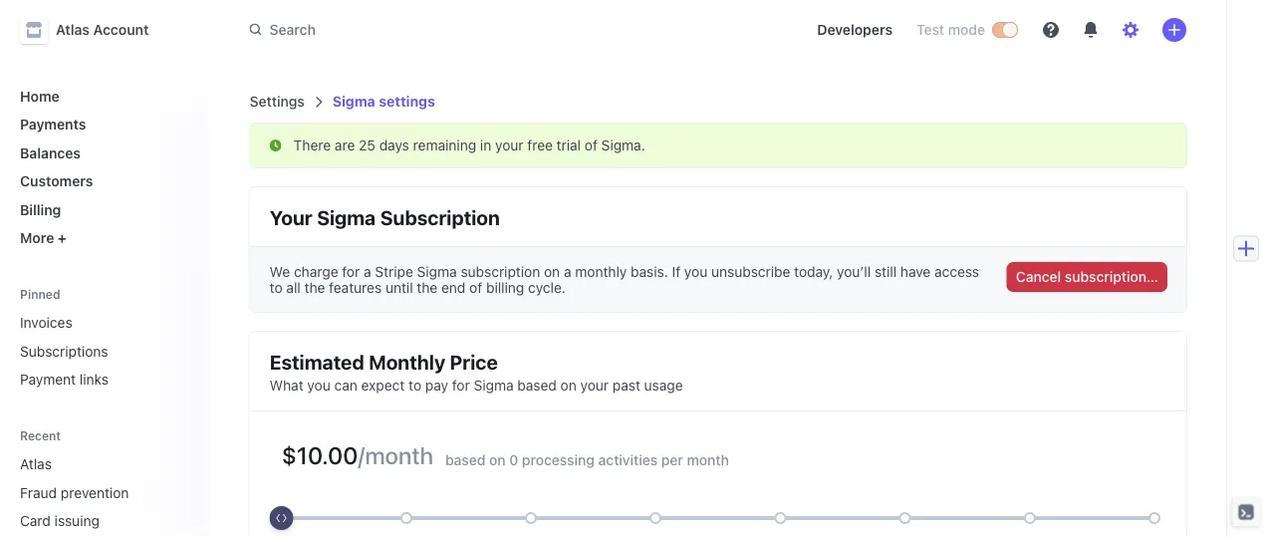 Task type: describe. For each thing, give the bounding box(es) containing it.
mode
[[948, 21, 985, 38]]

subscription
[[461, 263, 540, 279]]

notifications image
[[1083, 22, 1099, 38]]

developers
[[817, 21, 893, 38]]

billing
[[486, 279, 524, 296]]

monthly
[[575, 263, 627, 279]]

for inside we charge for a stripe sigma subscription on a monthly basis. if you unsubscribe today, you'll still have access to all the features until the end of billing cycle.
[[342, 263, 360, 279]]

free
[[527, 137, 553, 153]]

search
[[270, 21, 316, 38]]

sigma.
[[601, 137, 645, 153]]

estimated
[[270, 350, 364, 373]]

1 the from the left
[[304, 279, 325, 296]]

based on 0  processing activities per month
[[445, 451, 729, 468]]

invoices link
[[12, 306, 194, 339]]

balances
[[20, 144, 81, 161]]

home
[[20, 88, 59, 104]]

25
[[359, 137, 376, 153]]

basis.
[[631, 263, 668, 279]]

billing link
[[12, 193, 194, 226]]

there
[[294, 137, 331, 153]]

atlas account
[[56, 21, 149, 38]]

days
[[379, 137, 409, 153]]

settings image
[[1123, 22, 1139, 38]]

billing
[[20, 201, 61, 218]]

pinned navigation links element
[[12, 278, 198, 396]]

balances link
[[12, 137, 194, 169]]

atlas for atlas
[[20, 456, 52, 472]]

home link
[[12, 80, 194, 112]]

for inside estimated monthly price what you can expect to pay for sigma based on your past usage
[[452, 377, 470, 394]]

processing
[[522, 451, 595, 468]]

recent element
[[0, 448, 210, 537]]

activities
[[598, 451, 658, 468]]

features
[[329, 279, 382, 296]]

payments link
[[12, 108, 194, 140]]

prevention
[[61, 484, 129, 501]]

monthly
[[369, 350, 445, 373]]

can
[[334, 377, 358, 394]]

access
[[935, 263, 979, 279]]

customers
[[20, 173, 93, 189]]

what
[[270, 377, 304, 394]]

0 horizontal spatial based
[[445, 451, 486, 468]]

all
[[286, 279, 301, 296]]

atlas account button
[[20, 16, 169, 44]]

issuing
[[54, 513, 100, 529]]

sigma settings
[[333, 93, 435, 110]]

account
[[93, 21, 149, 38]]

pinned element
[[12, 306, 194, 396]]

sigma right your
[[317, 205, 376, 229]]

subscription
[[380, 205, 500, 229]]

fraud prevention
[[20, 484, 129, 501]]

2 vertical spatial on
[[489, 451, 506, 468]]

your
[[270, 205, 313, 229]]

fraud
[[20, 484, 57, 501]]

more +
[[20, 230, 67, 246]]

until
[[386, 279, 413, 296]]

Search text field
[[238, 12, 785, 48]]

test
[[917, 21, 945, 38]]

cancel
[[1016, 269, 1061, 285]]

2 the from the left
[[417, 279, 438, 296]]

settings link
[[250, 93, 305, 110]]

cycle.
[[528, 279, 566, 296]]

to inside we charge for a stripe sigma subscription on a monthly basis. if you unsubscribe today, you'll still have access to all the features until the end of billing cycle.
[[270, 279, 283, 296]]

pinned
[[20, 287, 60, 301]]

cancel subscription… button
[[1008, 263, 1167, 291]]

there are 25 days remaining in your free trial of sigma.
[[294, 137, 645, 153]]

settings
[[250, 93, 305, 110]]

settings
[[379, 93, 435, 110]]



Task type: vqa. For each thing, say whether or not it's contained in the screenshot.
More +
yes



Task type: locate. For each thing, give the bounding box(es) containing it.
past
[[613, 377, 641, 394]]

0 horizontal spatial of
[[469, 279, 482, 296]]

today,
[[794, 263, 833, 279]]

1 vertical spatial your
[[580, 377, 609, 394]]

for right the charge
[[342, 263, 360, 279]]

1 horizontal spatial you
[[684, 263, 708, 279]]

1 vertical spatial for
[[452, 377, 470, 394]]

1 horizontal spatial based
[[517, 377, 557, 394]]

a
[[364, 263, 371, 279], [564, 263, 571, 279]]

sigma inside we charge for a stripe sigma subscription on a monthly basis. if you unsubscribe today, you'll still have access to all the features until the end of billing cycle.
[[417, 263, 457, 279]]

0 vertical spatial on
[[544, 263, 560, 279]]

atlas up fraud
[[20, 456, 52, 472]]

based
[[517, 377, 557, 394], [445, 451, 486, 468]]

month
[[687, 451, 729, 468]]

remaining
[[413, 137, 476, 153]]

0 vertical spatial to
[[270, 279, 283, 296]]

your left past
[[580, 377, 609, 394]]

payment
[[20, 371, 76, 388]]

1 a from the left
[[364, 263, 371, 279]]

1 horizontal spatial of
[[585, 137, 598, 153]]

sigma down price
[[474, 377, 514, 394]]

0 vertical spatial your
[[495, 137, 524, 153]]

on
[[544, 263, 560, 279], [561, 377, 577, 394], [489, 451, 506, 468]]

atlas for atlas account
[[56, 21, 90, 38]]

we
[[270, 263, 290, 279]]

subscription…
[[1065, 269, 1159, 285]]

of right 'trial'
[[585, 137, 598, 153]]

are
[[335, 137, 355, 153]]

card
[[20, 513, 51, 529]]

0
[[509, 451, 518, 468]]

customers link
[[12, 165, 194, 197]]

on left past
[[561, 377, 577, 394]]

payments
[[20, 116, 86, 133]]

1 vertical spatial atlas
[[20, 456, 52, 472]]

1 vertical spatial you
[[307, 377, 331, 394]]

atlas link
[[12, 448, 166, 480]]

+
[[58, 230, 67, 246]]

0 vertical spatial for
[[342, 263, 360, 279]]

based inside estimated monthly price what you can expect to pay for sigma based on your past usage
[[517, 377, 557, 394]]

you
[[684, 263, 708, 279], [307, 377, 331, 394]]

1 horizontal spatial to
[[409, 377, 422, 394]]

based up processing
[[517, 377, 557, 394]]

stripe
[[375, 263, 413, 279]]

you inside we charge for a stripe sigma subscription on a monthly basis. if you unsubscribe today, you'll still have access to all the features until the end of billing cycle.
[[684, 263, 708, 279]]

$10.00 /month
[[282, 441, 433, 469]]

price
[[450, 350, 498, 373]]

based left 0
[[445, 451, 486, 468]]

links
[[80, 371, 109, 388]]

to
[[270, 279, 283, 296], [409, 377, 422, 394]]

1 vertical spatial on
[[561, 377, 577, 394]]

of inside we charge for a stripe sigma subscription on a monthly basis. if you unsubscribe today, you'll still have access to all the features until the end of billing cycle.
[[469, 279, 482, 296]]

1 horizontal spatial a
[[564, 263, 571, 279]]

1 vertical spatial of
[[469, 279, 482, 296]]

card issuing
[[20, 513, 100, 529]]

estimated monthly price what you can expect to pay for sigma based on your past usage
[[270, 350, 683, 394]]

you right if
[[684, 263, 708, 279]]

sigma right until
[[417, 263, 457, 279]]

1 horizontal spatial atlas
[[56, 21, 90, 38]]

in
[[480, 137, 491, 153]]

test mode
[[917, 21, 985, 38]]

0 vertical spatial of
[[585, 137, 598, 153]]

per
[[661, 451, 683, 468]]

you inside estimated monthly price what you can expect to pay for sigma based on your past usage
[[307, 377, 331, 394]]

if
[[672, 263, 681, 279]]

charge
[[294, 263, 338, 279]]

to left "all" on the bottom of page
[[270, 279, 283, 296]]

a left "stripe"
[[364, 263, 371, 279]]

on inside estimated monthly price what you can expect to pay for sigma based on your past usage
[[561, 377, 577, 394]]

1 vertical spatial based
[[445, 451, 486, 468]]

your right in
[[495, 137, 524, 153]]

developers link
[[809, 14, 901, 46]]

0 horizontal spatial to
[[270, 279, 283, 296]]

0 horizontal spatial a
[[364, 263, 371, 279]]

recent
[[20, 429, 61, 443]]

1 horizontal spatial for
[[452, 377, 470, 394]]

for
[[342, 263, 360, 279], [452, 377, 470, 394]]

atlas left account
[[56, 21, 90, 38]]

more
[[20, 230, 54, 246]]

we charge for a stripe sigma subscription on a monthly basis. if you unsubscribe today, you'll still have access to all the features until the end of billing cycle.
[[270, 263, 979, 296]]

unsubscribe
[[711, 263, 790, 279]]

of
[[585, 137, 598, 153], [469, 279, 482, 296]]

card issuing link
[[12, 505, 166, 537]]

help image
[[1043, 22, 1059, 38]]

svg image
[[270, 140, 282, 152]]

trial
[[557, 137, 581, 153]]

2 a from the left
[[564, 263, 571, 279]]

1 horizontal spatial the
[[417, 279, 438, 296]]

fraud prevention link
[[12, 476, 166, 509]]

to inside estimated monthly price what you can expect to pay for sigma based on your past usage
[[409, 377, 422, 394]]

0 horizontal spatial the
[[304, 279, 325, 296]]

payment links link
[[12, 363, 194, 396]]

the
[[304, 279, 325, 296], [417, 279, 438, 296]]

payment links
[[20, 371, 109, 388]]

0 horizontal spatial atlas
[[20, 456, 52, 472]]

atlas inside recent element
[[20, 456, 52, 472]]

0 horizontal spatial for
[[342, 263, 360, 279]]

the left the end
[[417, 279, 438, 296]]

0 vertical spatial atlas
[[56, 21, 90, 38]]

end
[[441, 279, 466, 296]]

the right "all" on the bottom of page
[[304, 279, 325, 296]]

for right the pay
[[452, 377, 470, 394]]

sigma
[[333, 93, 375, 110], [317, 205, 376, 229], [417, 263, 457, 279], [474, 377, 514, 394]]

/month
[[358, 441, 433, 469]]

0 horizontal spatial your
[[495, 137, 524, 153]]

on inside we charge for a stripe sigma subscription on a monthly basis. if you unsubscribe today, you'll still have access to all the features until the end of billing cycle.
[[544, 263, 560, 279]]

you down the estimated
[[307, 377, 331, 394]]

sigma up are
[[333, 93, 375, 110]]

of right the end
[[469, 279, 482, 296]]

on left 0
[[489, 451, 506, 468]]

invoices
[[20, 314, 72, 331]]

cancel subscription…
[[1016, 269, 1159, 285]]

atlas inside button
[[56, 21, 90, 38]]

your inside estimated monthly price what you can expect to pay for sigma based on your past usage
[[580, 377, 609, 394]]

on left monthly
[[544, 263, 560, 279]]

atlas
[[56, 21, 90, 38], [20, 456, 52, 472]]

0 horizontal spatial you
[[307, 377, 331, 394]]

subscriptions link
[[12, 335, 194, 367]]

1 horizontal spatial your
[[580, 377, 609, 394]]

you'll
[[837, 263, 871, 279]]

recent navigation links element
[[0, 419, 210, 537]]

1 vertical spatial to
[[409, 377, 422, 394]]

0 vertical spatial you
[[684, 263, 708, 279]]

to left the pay
[[409, 377, 422, 394]]

your
[[495, 137, 524, 153], [580, 377, 609, 394]]

your sigma subscription
[[270, 205, 500, 229]]

pay
[[425, 377, 448, 394]]

still
[[875, 263, 897, 279]]

expect
[[361, 377, 405, 394]]

usage
[[644, 377, 683, 394]]

have
[[901, 263, 931, 279]]

subscriptions
[[20, 343, 108, 359]]

Search search field
[[238, 12, 785, 48]]

core navigation links element
[[12, 80, 194, 254]]

$10.00
[[282, 441, 358, 469]]

sigma inside estimated monthly price what you can expect to pay for sigma based on your past usage
[[474, 377, 514, 394]]

a left monthly
[[564, 263, 571, 279]]

0 vertical spatial based
[[517, 377, 557, 394]]



